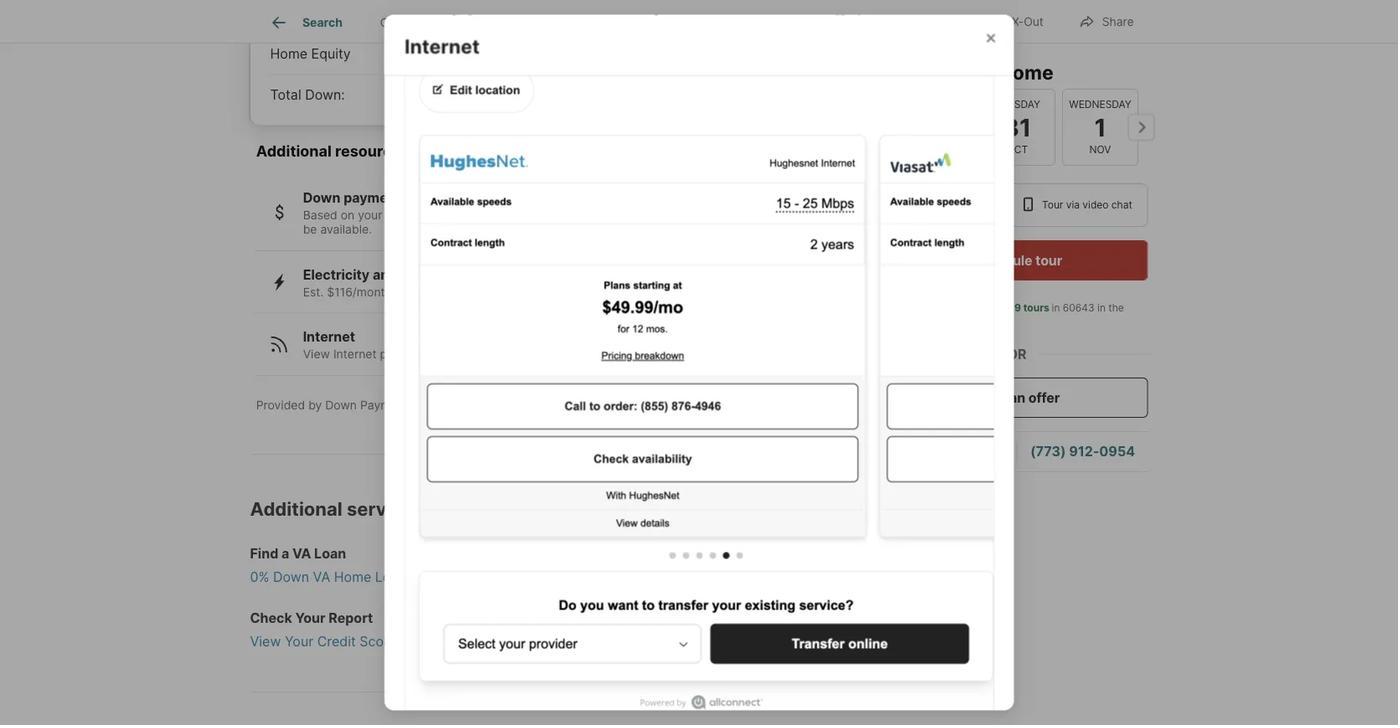 Task type: vqa. For each thing, say whether or not it's contained in the screenshot.
details
yes



Task type: describe. For each thing, give the bounding box(es) containing it.
2 vertical spatial and
[[523, 398, 544, 413]]

led
[[993, 302, 1007, 314]]

last
[[924, 317, 941, 329]]

in the last 30 days
[[924, 302, 1127, 329]]

tax
[[633, 15, 651, 30]]

agents
[[958, 302, 990, 314]]

overview tab
[[361, 3, 451, 43]]

responses,
[[436, 208, 497, 222]]

wattbuy,
[[470, 398, 520, 413]]

internet view internet plans and providers available for this home
[[303, 329, 617, 362]]

next image
[[1128, 114, 1155, 141]]

tab list containing search
[[250, 0, 806, 43]]

1 horizontal spatial va
[[313, 569, 330, 586]]

and inside internet view internet plans and providers available for this home
[[413, 348, 434, 362]]

0 vertical spatial va
[[292, 546, 311, 562]]

loans:
[[375, 569, 417, 586]]

or
[[1007, 346, 1027, 362]]

providers
[[437, 348, 489, 362]]

view your credit score link
[[250, 632, 870, 652]]

view inside internet view internet plans and providers available for this home
[[303, 348, 330, 362]]

advertisement for find a va loan 0% down va home loans: get quote
[[698, 550, 768, 563]]

the
[[1109, 302, 1124, 314]]

down:
[[305, 87, 345, 103]]

est.
[[303, 285, 324, 300]]

assistance
[[404, 190, 476, 206]]

check your report view your credit score
[[250, 610, 396, 650]]

912-
[[1069, 444, 1099, 460]]

search link
[[269, 13, 343, 33]]

internet for internet
[[404, 35, 479, 58]]

a for ask
[[931, 444, 939, 460]]

x-out
[[1012, 15, 1044, 29]]

equity
[[311, 46, 351, 62]]

history
[[654, 15, 692, 30]]

with for solar
[[457, 285, 480, 300]]

previous
[[386, 208, 433, 222]]

1 vertical spatial down
[[325, 398, 357, 413]]

via
[[1066, 199, 1080, 211]]

based
[[303, 208, 337, 222]]

go tour this home
[[886, 60, 1054, 84]]

your
[[358, 208, 382, 222]]

available
[[492, 348, 541, 362]]

30 oct
[[918, 112, 950, 156]]

quote
[[447, 569, 486, 586]]

sale & tax history
[[596, 15, 692, 30]]

ask
[[903, 444, 928, 460]]

$116/month,
[[327, 285, 395, 300]]

favorite
[[909, 15, 953, 29]]

tour in person option
[[886, 183, 1008, 227]]

services
[[347, 498, 424, 521]]

details
[[521, 15, 558, 30]]

to
[[617, 208, 628, 222]]

wednesday 1 nov
[[1069, 98, 1131, 156]]

(20%)
[[483, 86, 528, 105]]

check
[[250, 610, 292, 627]]

oct inside 30 oct
[[923, 144, 945, 156]]

&
[[623, 15, 630, 30]]

$57,000 for $57,000 (20%)
[[418, 86, 480, 105]]

additional for additional resources
[[256, 142, 332, 161]]

home inside find a va loan 0% down va home loans: get quote
[[334, 569, 371, 586]]

(773)
[[1030, 444, 1066, 460]]

property details
[[470, 15, 558, 30]]

$57,000 (20%)
[[418, 86, 528, 105]]

1
[[1094, 112, 1106, 142]]

tour for go
[[917, 60, 956, 84]]

rooftop
[[484, 285, 524, 300]]

additional for additional services
[[250, 498, 342, 521]]

schedule
[[972, 252, 1033, 269]]

tour for tour via video chat
[[1042, 199, 1063, 211]]

start
[[974, 390, 1007, 406]]

by
[[308, 398, 322, 413]]

list box containing tour in person
[[886, 183, 1148, 227]]

31
[[1003, 112, 1031, 142]]

x-
[[1012, 15, 1024, 29]]

tuesday
[[994, 98, 1040, 110]]

payment
[[344, 190, 401, 206]]

1 horizontal spatial in
[[1052, 302, 1060, 314]]

home equity
[[270, 46, 351, 62]]

1 horizontal spatial this
[[960, 60, 996, 84]]

redfin
[[924, 302, 955, 314]]

resources
[[335, 142, 409, 161]]

go
[[886, 60, 912, 84]]

tour for schedule
[[1036, 252, 1062, 269]]

search
[[302, 15, 343, 30]]

home inside internet view internet plans and providers available for this home
[[586, 348, 617, 362]]

$57,000 for $57,000
[[477, 23, 528, 39]]

(773) 912-0954
[[1030, 444, 1135, 460]]

for
[[544, 348, 559, 362]]

30 inside in the last 30 days
[[944, 317, 957, 329]]

days
[[960, 317, 982, 329]]

in inside in the last 30 days
[[1098, 302, 1106, 314]]

may be available.
[[303, 208, 704, 237]]

$57,000 (20%) tooltip
[[250, 0, 860, 126]]



Task type: locate. For each thing, give the bounding box(es) containing it.
on
[[341, 208, 355, 222]]

internet down overview
[[404, 35, 479, 58]]

internet
[[404, 35, 479, 58], [303, 329, 355, 346], [333, 348, 377, 362]]

1 oct from the left
[[923, 144, 945, 156]]

a for find
[[282, 546, 289, 562]]

0 vertical spatial and
[[373, 267, 397, 283]]

va down loan at the left of page
[[313, 569, 330, 586]]

oct inside tuesday 31 oct
[[1006, 144, 1028, 156]]

tour in person
[[921, 199, 992, 211]]

your
[[295, 610, 326, 627], [285, 634, 313, 650]]

based on your previous responses, 14 programs with up to $30,000
[[303, 208, 678, 222]]

in left the
[[1098, 302, 1106, 314]]

0 vertical spatial internet
[[404, 35, 479, 58]]

redfin agents led 19 tours in 60643
[[924, 302, 1095, 314]]

0 vertical spatial additional
[[256, 142, 332, 161]]

0 vertical spatial home
[[1001, 60, 1054, 84]]

0 vertical spatial tour
[[917, 60, 956, 84]]

1 horizontal spatial home
[[1001, 60, 1054, 84]]

1 vertical spatial internet
[[303, 329, 355, 346]]

save
[[399, 285, 424, 300]]

0 horizontal spatial tour
[[921, 199, 943, 211]]

wednesday
[[1069, 98, 1131, 110]]

and inside electricity and solar est. $116/month, save                  $116 with rooftop solar
[[373, 267, 397, 283]]

30 right last
[[944, 317, 957, 329]]

0 horizontal spatial with
[[457, 285, 480, 300]]

in right tours on the top right of page
[[1052, 302, 1060, 314]]

2 advertisement from the top
[[698, 615, 768, 627]]

2 vertical spatial internet
[[333, 348, 377, 362]]

internet down "est."
[[303, 329, 355, 346]]

property
[[470, 15, 518, 30]]

down right by
[[325, 398, 357, 413]]

0 vertical spatial advertisement
[[698, 550, 768, 563]]

view
[[303, 348, 330, 362], [250, 634, 281, 650]]

1 vertical spatial $57,000
[[418, 86, 480, 105]]

in left "person"
[[946, 199, 955, 211]]

1 vertical spatial tour
[[1036, 252, 1062, 269]]

a right find
[[282, 546, 289, 562]]

1 horizontal spatial with
[[572, 208, 596, 222]]

share
[[1102, 15, 1134, 29]]

1 horizontal spatial a
[[931, 444, 939, 460]]

down up based
[[303, 190, 340, 206]]

get
[[421, 569, 443, 586]]

available.
[[320, 223, 372, 237]]

this up tuesday
[[960, 60, 996, 84]]

0 horizontal spatial and
[[373, 267, 397, 283]]

and right plans
[[413, 348, 434, 362]]

home
[[270, 46, 308, 62], [334, 569, 371, 586]]

with inside electricity and solar est. $116/month, save                  $116 with rooftop solar
[[457, 285, 480, 300]]

chat
[[1112, 199, 1133, 211]]

internet for internet view internet plans and providers available for this home
[[303, 329, 355, 346]]

oct
[[923, 144, 945, 156], [1006, 144, 1028, 156]]

property details tab
[[451, 3, 577, 43]]

list box
[[886, 183, 1148, 227]]

(773) 912-0954 link
[[1030, 444, 1135, 460]]

60643
[[1063, 302, 1095, 314]]

down inside find a va loan 0% down va home loans: get quote
[[273, 569, 309, 586]]

up
[[599, 208, 613, 222]]

1 horizontal spatial home
[[334, 569, 371, 586]]

additional down total
[[256, 142, 332, 161]]

1 vertical spatial and
[[413, 348, 434, 362]]

electricity
[[303, 267, 370, 283]]

0 vertical spatial down
[[303, 190, 340, 206]]

a
[[931, 444, 939, 460], [282, 546, 289, 562]]

find a va loan 0% down va home loans: get quote
[[250, 546, 486, 586]]

tour via video chat option
[[1008, 183, 1148, 227]]

0 vertical spatial solar
[[400, 267, 433, 283]]

and up $116/month,
[[373, 267, 397, 283]]

1 vertical spatial advertisement
[[698, 615, 768, 627]]

schedule tour button
[[886, 240, 1148, 281]]

0954
[[1099, 444, 1135, 460]]

$30,000
[[631, 208, 678, 222]]

1 horizontal spatial tour
[[1036, 252, 1062, 269]]

down payment assistance
[[303, 190, 476, 206]]

with for your
[[572, 208, 596, 222]]

home inside $57,000 (20%) tooltip
[[270, 46, 308, 62]]

30
[[918, 112, 950, 142], [944, 317, 957, 329]]

additional resources
[[256, 142, 409, 161]]

schools tab
[[711, 3, 792, 43]]

tour right schedule
[[1036, 252, 1062, 269]]

30 down go tour this home
[[918, 112, 950, 142]]

and right the wattbuy,
[[523, 398, 544, 413]]

internet inside internet element
[[404, 35, 479, 58]]

be
[[303, 223, 317, 237]]

0 horizontal spatial home
[[586, 348, 617, 362]]

total down:
[[270, 87, 345, 103]]

tour via video chat
[[1042, 199, 1133, 211]]

14
[[500, 208, 513, 222]]

ask a question link
[[903, 444, 1000, 460]]

this right for
[[562, 348, 583, 362]]

1 vertical spatial solar
[[528, 285, 555, 300]]

view inside 'check your report view your credit score'
[[250, 634, 281, 650]]

this inside internet view internet plans and providers available for this home
[[562, 348, 583, 362]]

electricity and solar est. $116/month, save                  $116 with rooftop solar
[[303, 267, 555, 300]]

view down check
[[250, 634, 281, 650]]

0 horizontal spatial a
[[282, 546, 289, 562]]

oct down the 31
[[1006, 144, 1028, 156]]

question
[[942, 444, 1000, 460]]

1 vertical spatial va
[[313, 569, 330, 586]]

1 vertical spatial a
[[282, 546, 289, 562]]

in inside tour in person option
[[946, 199, 955, 211]]

1 vertical spatial your
[[285, 634, 313, 650]]

share button
[[1065, 4, 1148, 38]]

tours
[[1024, 302, 1050, 314]]

1 horizontal spatial and
[[413, 348, 434, 362]]

0 horizontal spatial home
[[270, 46, 308, 62]]

oct up tour in person option
[[923, 144, 945, 156]]

tour right go
[[917, 60, 956, 84]]

find
[[250, 546, 278, 562]]

0 vertical spatial your
[[295, 610, 326, 627]]

provided by down payment resource, wattbuy, and allconnect
[[256, 398, 607, 413]]

nov
[[1089, 144, 1111, 156]]

schedule tour
[[972, 252, 1062, 269]]

total
[[270, 87, 301, 103]]

0 horizontal spatial tour
[[917, 60, 956, 84]]

plans
[[380, 348, 409, 362]]

1 horizontal spatial view
[[303, 348, 330, 362]]

internet element
[[404, 15, 499, 59]]

tab list
[[250, 0, 806, 43]]

1 horizontal spatial tour
[[1042, 199, 1063, 211]]

2 horizontal spatial and
[[523, 398, 544, 413]]

tour
[[921, 199, 943, 211], [1042, 199, 1063, 211]]

score
[[360, 634, 396, 650]]

home right for
[[586, 348, 617, 362]]

down right 0%
[[273, 569, 309, 586]]

tuesday 31 oct
[[994, 98, 1040, 156]]

2 vertical spatial down
[[273, 569, 309, 586]]

1 horizontal spatial oct
[[1006, 144, 1028, 156]]

tour left 'via'
[[1042, 199, 1063, 211]]

cash
[[270, 23, 302, 39]]

1 vertical spatial this
[[562, 348, 583, 362]]

loan
[[314, 546, 346, 562]]

ask a question
[[903, 444, 1000, 460]]

0 horizontal spatial oct
[[923, 144, 945, 156]]

with left up
[[572, 208, 596, 222]]

down
[[303, 190, 340, 206], [325, 398, 357, 413], [273, 569, 309, 586]]

start an offer button
[[886, 378, 1148, 418]]

start an offer
[[974, 390, 1060, 406]]

1 vertical spatial additional
[[250, 498, 342, 521]]

a inside find a va loan 0% down va home loans: get quote
[[282, 546, 289, 562]]

1 horizontal spatial solar
[[528, 285, 555, 300]]

a right the ask
[[931, 444, 939, 460]]

va
[[292, 546, 311, 562], [313, 569, 330, 586]]

0 horizontal spatial view
[[250, 634, 281, 650]]

2 horizontal spatial in
[[1098, 302, 1106, 314]]

sale & tax history tab
[[577, 3, 711, 43]]

0 vertical spatial this
[[960, 60, 996, 84]]

programs
[[516, 208, 569, 222]]

2 oct from the left
[[1006, 144, 1028, 156]]

this
[[960, 60, 996, 84], [562, 348, 583, 362]]

your up credit
[[295, 610, 326, 627]]

0 horizontal spatial va
[[292, 546, 311, 562]]

2 tour from the left
[[1042, 199, 1063, 211]]

home down loan at the left of page
[[334, 569, 371, 586]]

19
[[1010, 302, 1021, 314]]

out
[[1024, 15, 1044, 29]]

0 horizontal spatial solar
[[400, 267, 433, 283]]

0 vertical spatial 30
[[918, 112, 950, 142]]

with right the $116
[[457, 285, 480, 300]]

resource,
[[412, 398, 467, 413]]

1 vertical spatial 30
[[944, 317, 957, 329]]

additional up find
[[250, 498, 342, 521]]

0 vertical spatial home
[[270, 46, 308, 62]]

tour left "person"
[[921, 199, 943, 211]]

0 vertical spatial $57,000
[[477, 23, 528, 39]]

may
[[681, 208, 704, 222]]

tour inside button
[[1036, 252, 1062, 269]]

favorite button
[[872, 4, 968, 38]]

advertisement for check your report view your credit score
[[698, 615, 768, 627]]

sale
[[596, 15, 619, 30]]

1 vertical spatial with
[[457, 285, 480, 300]]

allconnect
[[547, 398, 607, 413]]

0 horizontal spatial this
[[562, 348, 583, 362]]

solar right the rooftop
[[528, 285, 555, 300]]

home
[[1001, 60, 1054, 84], [586, 348, 617, 362]]

1 advertisement from the top
[[698, 550, 768, 563]]

internet left plans
[[333, 348, 377, 362]]

1 vertical spatial view
[[250, 634, 281, 650]]

solar up save
[[400, 267, 433, 283]]

tour for tour in person
[[921, 199, 943, 211]]

None button
[[896, 88, 972, 167], [979, 89, 1055, 166], [1062, 89, 1138, 166], [896, 88, 972, 167], [979, 89, 1055, 166], [1062, 89, 1138, 166]]

0 vertical spatial a
[[931, 444, 939, 460]]

0 vertical spatial view
[[303, 348, 330, 362]]

an
[[1010, 390, 1026, 406]]

report
[[329, 610, 373, 627]]

with
[[572, 208, 596, 222], [457, 285, 480, 300]]

1 tour from the left
[[921, 199, 943, 211]]

additional services
[[250, 498, 424, 521]]

payment
[[360, 398, 409, 413]]

1 vertical spatial home
[[334, 569, 371, 586]]

va left loan at the left of page
[[292, 546, 311, 562]]

provided
[[256, 398, 305, 413]]

view up by
[[303, 348, 330, 362]]

home up tuesday
[[1001, 60, 1054, 84]]

0 vertical spatial with
[[572, 208, 596, 222]]

your down check
[[285, 634, 313, 650]]

person
[[957, 199, 992, 211]]

home down cash
[[270, 46, 308, 62]]

1 vertical spatial home
[[586, 348, 617, 362]]

0 horizontal spatial in
[[946, 199, 955, 211]]



